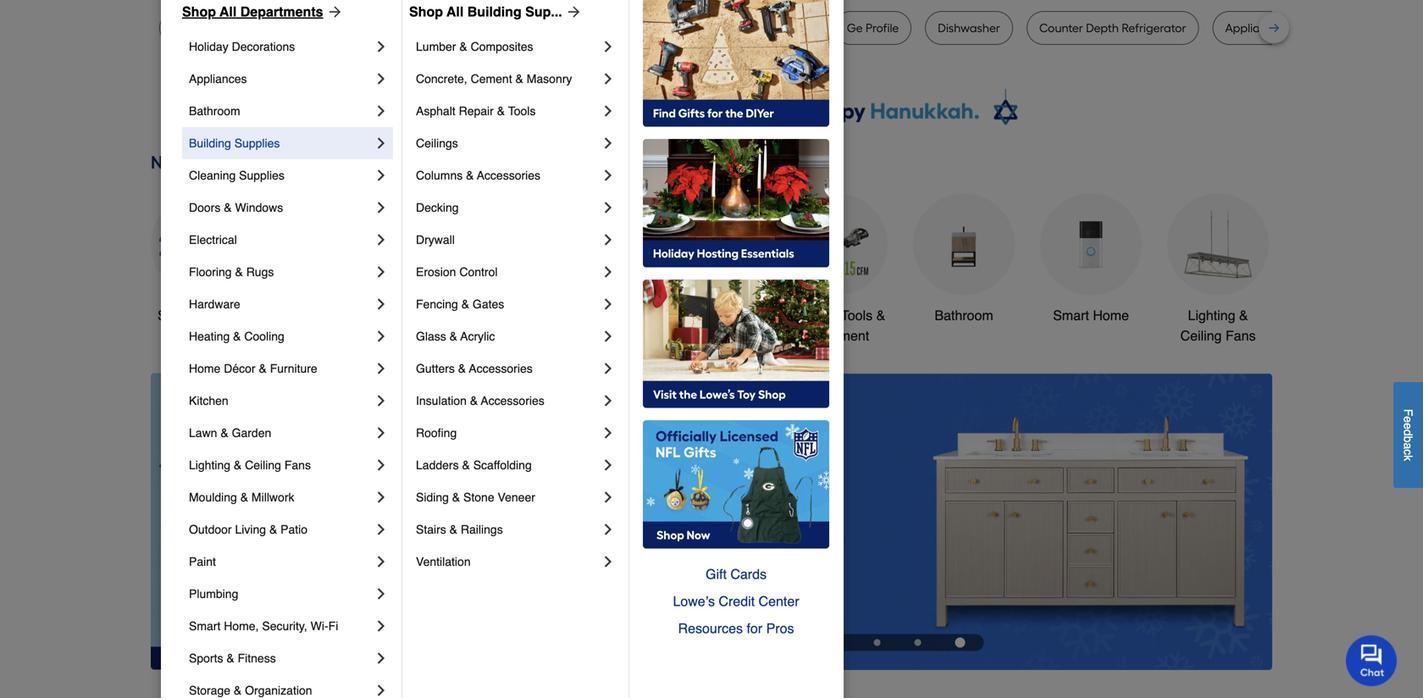 Task type: vqa. For each thing, say whether or not it's contained in the screenshot.
the Read
no



Task type: describe. For each thing, give the bounding box(es) containing it.
heating & cooling link
[[189, 320, 373, 353]]

chevron right image for asphalt repair & tools
[[600, 103, 617, 120]]

concrete,
[[416, 72, 468, 86]]

new deals every day during 25 days of deals image
[[151, 148, 1273, 177]]

ge profile
[[847, 21, 899, 35]]

& inside 'doors & windows' link
[[224, 201, 232, 214]]

& inside asphalt repair & tools link
[[497, 104, 505, 118]]

package
[[1283, 21, 1331, 35]]

shop these last-minute gifts. $99 or less. quantities are limited and won't last. image
[[151, 373, 425, 670]]

insulation
[[416, 394, 467, 408]]

furniture
[[270, 362, 318, 375]]

gates
[[473, 297, 505, 311]]

fans inside lighting & ceiling fans
[[1226, 328, 1256, 344]]

sup...
[[526, 4, 563, 19]]

lumber & composites
[[416, 40, 534, 53]]

stairs & railings
[[416, 523, 503, 536]]

shop all deals
[[158, 308, 246, 323]]

chevron right image for roofing
[[600, 425, 617, 442]]

chevron right image for ventilation
[[600, 553, 617, 570]]

1 horizontal spatial building
[[468, 4, 522, 19]]

kitchen for kitchen
[[189, 394, 229, 408]]

dishwasher
[[938, 21, 1001, 35]]

refrigerator for ge profile refrigerator
[[453, 21, 517, 35]]

cleaning
[[189, 169, 236, 182]]

chevron right image for electrical
[[373, 231, 390, 248]]

patio
[[281, 523, 308, 536]]

ceilings
[[416, 136, 458, 150]]

asphalt repair & tools link
[[416, 95, 600, 127]]

control
[[460, 265, 498, 279]]

chevron right image for lighting & ceiling fans
[[373, 457, 390, 474]]

heating & cooling
[[189, 330, 285, 343]]

home,
[[224, 620, 259, 633]]

door
[[595, 21, 621, 35]]

f
[[1402, 409, 1416, 416]]

lowe's credit center link
[[643, 588, 830, 615]]

scroll to item #4 image
[[898, 639, 939, 646]]

1 vertical spatial bathroom link
[[914, 194, 1015, 326]]

chevron right image for lumber & composites
[[600, 38, 617, 55]]

1 vertical spatial building
[[189, 136, 231, 150]]

& inside columns & accessories link
[[466, 169, 474, 182]]

french
[[556, 21, 592, 35]]

glass & acrylic
[[416, 330, 495, 343]]

cement
[[471, 72, 512, 86]]

ge profile refrigerator
[[398, 21, 517, 35]]

decorations for christmas
[[547, 328, 619, 344]]

chevron right image for paint
[[373, 553, 390, 570]]

0 vertical spatial ceiling
[[1181, 328, 1223, 344]]

b
[[1402, 436, 1416, 443]]

veneer
[[498, 491, 536, 504]]

chevron right image for holiday decorations
[[373, 38, 390, 55]]

& inside home décor & furniture link
[[259, 362, 267, 375]]

tools link
[[405, 194, 507, 326]]

scroll to item #5 element
[[939, 638, 983, 648]]

windows
[[235, 201, 283, 214]]

cleaning supplies
[[189, 169, 285, 182]]

chevron right image for doors & windows
[[373, 199, 390, 216]]

chevron right image for ladders & scaffolding
[[600, 457, 617, 474]]

building supplies
[[189, 136, 280, 150]]

resources for pros link
[[643, 615, 830, 642]]

home décor & furniture link
[[189, 353, 373, 385]]

outdoor for outdoor tools & equipment
[[789, 308, 838, 323]]

3 refrigerator from the left
[[744, 21, 808, 35]]

chevron right image for gutters & accessories
[[600, 360, 617, 377]]

glass
[[416, 330, 446, 343]]

pros
[[767, 621, 795, 636]]

fitness
[[238, 652, 276, 665]]

faucets
[[711, 308, 759, 323]]

depth
[[1087, 21, 1120, 35]]

paint
[[189, 555, 216, 569]]

ventilation
[[416, 555, 471, 569]]

1 vertical spatial bathroom
[[935, 308, 994, 323]]

railings
[[461, 523, 503, 536]]

center
[[759, 594, 800, 609]]

fencing & gates link
[[416, 288, 600, 320]]

plumbing link
[[189, 578, 373, 610]]

credit
[[719, 594, 755, 609]]

composites
[[471, 40, 534, 53]]

asphalt
[[416, 104, 456, 118]]

decking
[[416, 201, 459, 214]]

outdoor living & patio
[[189, 523, 308, 536]]

0 vertical spatial lighting & ceiling fans link
[[1168, 194, 1270, 346]]

electrical
[[189, 233, 237, 247]]

counter depth refrigerator
[[1040, 21, 1187, 35]]

siding & stone veneer
[[416, 491, 536, 504]]

smart for smart home
[[1054, 308, 1090, 323]]

arrow right image
[[323, 3, 344, 20]]

siding
[[416, 491, 449, 504]]

scroll to item #3 image
[[857, 639, 898, 646]]

find gifts for the diyer. image
[[643, 0, 830, 127]]

roofing link
[[416, 417, 600, 449]]

flooring
[[189, 265, 232, 279]]

ceilings link
[[416, 127, 600, 159]]

& inside heating & cooling link
[[233, 330, 241, 343]]

& inside flooring & rugs link
[[235, 265, 243, 279]]

kitchen for kitchen faucets
[[662, 308, 707, 323]]

chevron right image for columns & accessories
[[600, 167, 617, 184]]

living
[[235, 523, 266, 536]]

lowe's wishes you and your family a happy hanukkah. image
[[151, 89, 1273, 131]]

lawn & garden link
[[189, 417, 373, 449]]

chevron right image for storage & organization
[[373, 682, 390, 698]]

stairs
[[416, 523, 446, 536]]

concrete, cement & masonry
[[416, 72, 572, 86]]

1 vertical spatial ceiling
[[245, 459, 281, 472]]

decking link
[[416, 192, 600, 224]]

appliances link
[[189, 63, 373, 95]]

fencing & gates
[[416, 297, 505, 311]]

officially licensed n f l gifts. shop now. image
[[643, 420, 830, 549]]

erosion control link
[[416, 256, 600, 288]]

holiday hosting essentials. image
[[643, 139, 830, 268]]

d
[[1402, 429, 1416, 436]]

home inside 'link'
[[1093, 308, 1130, 323]]

chevron right image for stairs & railings
[[600, 521, 617, 538]]

storage & organization
[[189, 684, 312, 698]]

chevron right image for decking
[[600, 199, 617, 216]]

masonry
[[527, 72, 572, 86]]

home décor & furniture
[[189, 362, 318, 375]]

tools inside outdoor tools & equipment
[[842, 308, 873, 323]]

concrete, cement & masonry link
[[416, 63, 600, 95]]

visit the lowe's toy shop. image
[[643, 280, 830, 409]]

sports & fitness link
[[189, 642, 373, 675]]

lg
[[728, 21, 741, 35]]

shop for shop all departments
[[182, 4, 216, 19]]

ge for ge profile
[[847, 21, 863, 35]]

stone
[[464, 491, 495, 504]]

decorations for holiday
[[232, 40, 295, 53]]

1 horizontal spatial arrow right image
[[1242, 522, 1259, 538]]

scaffolding
[[474, 459, 532, 472]]

building supplies link
[[189, 127, 373, 159]]

equipment
[[805, 328, 870, 344]]

& inside fencing & gates "link"
[[462, 297, 470, 311]]

& inside lumber & composites link
[[460, 40, 468, 53]]

christmas
[[553, 308, 614, 323]]

outdoor for outdoor living & patio
[[189, 523, 232, 536]]

flooring & rugs link
[[189, 256, 373, 288]]

& inside 'sports & fitness' link
[[227, 652, 235, 665]]

counter
[[1040, 21, 1084, 35]]



Task type: locate. For each thing, give the bounding box(es) containing it.
1 horizontal spatial shop
[[409, 4, 443, 19]]

gutters & accessories
[[416, 362, 533, 375]]

gift cards
[[706, 567, 767, 582]]

0 horizontal spatial tools
[[440, 308, 472, 323]]

chevron right image for kitchen
[[373, 392, 390, 409]]

0 vertical spatial kitchen
[[662, 308, 707, 323]]

0 horizontal spatial lighting
[[189, 459, 231, 472]]

all up heating
[[193, 308, 207, 323]]

0 horizontal spatial bathroom link
[[189, 95, 373, 127]]

accessories
[[477, 169, 541, 182], [469, 362, 533, 375], [481, 394, 545, 408]]

ceiling
[[1181, 328, 1223, 344], [245, 459, 281, 472]]

appliance
[[1226, 21, 1281, 35]]

0 horizontal spatial lighting & ceiling fans link
[[189, 449, 373, 481]]

building
[[468, 4, 522, 19], [189, 136, 231, 150]]

all up ge profile refrigerator at left
[[447, 4, 464, 19]]

0 vertical spatial accessories
[[477, 169, 541, 182]]

insulation & accessories
[[416, 394, 545, 408]]

supplies up the "cleaning supplies"
[[235, 136, 280, 150]]

shop up ge profile refrigerator at left
[[409, 4, 443, 19]]

1 vertical spatial outdoor
[[189, 523, 232, 536]]

kitchen left faucets
[[662, 308, 707, 323]]

rugs
[[246, 265, 274, 279]]

1 horizontal spatial decorations
[[547, 328, 619, 344]]

2 profile from the left
[[866, 21, 899, 35]]

0 horizontal spatial all
[[193, 308, 207, 323]]

0 vertical spatial lighting & ceiling fans
[[1181, 308, 1256, 344]]

holiday
[[189, 40, 229, 53]]

supplies
[[235, 136, 280, 150], [239, 169, 285, 182]]

holiday decorations
[[189, 40, 295, 53]]

heating
[[189, 330, 230, 343]]

outdoor up equipment
[[789, 308, 838, 323]]

accessories for gutters & accessories
[[469, 362, 533, 375]]

tools up glass & acrylic
[[440, 308, 472, 323]]

1 horizontal spatial lighting & ceiling fans
[[1181, 308, 1256, 344]]

refrigerator right the depth in the right of the page
[[1122, 21, 1187, 35]]

1 vertical spatial lighting
[[189, 459, 231, 472]]

1 vertical spatial smart
[[189, 620, 221, 633]]

0 vertical spatial supplies
[[235, 136, 280, 150]]

& inside the glass & acrylic link
[[450, 330, 458, 343]]

1 vertical spatial arrow right image
[[1242, 522, 1259, 538]]

chevron right image
[[373, 70, 390, 87], [373, 103, 390, 120], [600, 103, 617, 120], [600, 135, 617, 152], [373, 199, 390, 216], [600, 199, 617, 216], [600, 231, 617, 248], [600, 264, 617, 281], [373, 296, 390, 313], [373, 328, 390, 345], [600, 328, 617, 345], [373, 360, 390, 377], [600, 360, 617, 377], [600, 425, 617, 442], [600, 457, 617, 474], [373, 521, 390, 538], [600, 521, 617, 538], [373, 553, 390, 570], [373, 586, 390, 603], [373, 618, 390, 635], [373, 650, 390, 667]]

plumbing
[[189, 587, 238, 601]]

insulation & accessories link
[[416, 385, 600, 417]]

1 profile from the left
[[416, 21, 450, 35]]

1 horizontal spatial bathroom
[[935, 308, 994, 323]]

1 vertical spatial supplies
[[239, 169, 285, 182]]

chevron right image for bathroom
[[373, 103, 390, 120]]

kitchen up lawn
[[189, 394, 229, 408]]

& inside gutters & accessories link
[[458, 362, 466, 375]]

erosion
[[416, 265, 456, 279]]

arrow right image
[[563, 3, 583, 20], [1242, 522, 1259, 538]]

all for departments
[[220, 4, 237, 19]]

refrigerator right door
[[624, 21, 689, 35]]

1 horizontal spatial home
[[1093, 308, 1130, 323]]

supplies for cleaning supplies
[[239, 169, 285, 182]]

smart for smart home, security, wi-fi
[[189, 620, 221, 633]]

tools up the ceilings link
[[508, 104, 536, 118]]

accessories for columns & accessories
[[477, 169, 541, 182]]

1 vertical spatial lighting & ceiling fans link
[[189, 449, 373, 481]]

profile
[[416, 21, 450, 35], [866, 21, 899, 35]]

outdoor tools & equipment link
[[787, 194, 888, 346]]

0 vertical spatial smart
[[1054, 308, 1090, 323]]

lawn & garden
[[189, 426, 271, 440]]

chevron right image for ceilings
[[600, 135, 617, 152]]

0 vertical spatial lighting
[[1189, 308, 1236, 323]]

& inside siding & stone veneer link
[[452, 491, 460, 504]]

glass & acrylic link
[[416, 320, 600, 353]]

all for building
[[447, 4, 464, 19]]

smart home link
[[1041, 194, 1142, 326]]

chevron right image for insulation & accessories
[[600, 392, 617, 409]]

f e e d b a c k
[[1402, 409, 1416, 461]]

1 refrigerator from the left
[[453, 21, 517, 35]]

2 refrigerator from the left
[[624, 21, 689, 35]]

chevron right image for glass & acrylic
[[600, 328, 617, 345]]

1 vertical spatial home
[[189, 362, 221, 375]]

drywall link
[[416, 224, 600, 256]]

1 vertical spatial fans
[[285, 459, 311, 472]]

1 horizontal spatial lighting
[[1189, 308, 1236, 323]]

shop up "holiday"
[[182, 4, 216, 19]]

moulding & millwork
[[189, 491, 295, 504]]

chevron right image for smart home, security, wi-fi
[[373, 618, 390, 635]]

hardware link
[[189, 288, 373, 320]]

0 horizontal spatial ceiling
[[245, 459, 281, 472]]

chevron right image for plumbing
[[373, 586, 390, 603]]

supplies up windows
[[239, 169, 285, 182]]

french door refrigerator
[[556, 21, 689, 35]]

0 vertical spatial outdoor
[[789, 308, 838, 323]]

resources
[[678, 621, 743, 636]]

1 vertical spatial accessories
[[469, 362, 533, 375]]

acrylic
[[461, 330, 495, 343]]

chevron right image for erosion control
[[600, 264, 617, 281]]

cards
[[731, 567, 767, 582]]

& inside storage & organization link
[[234, 684, 242, 698]]

arrow right image inside shop all building sup... link
[[563, 3, 583, 20]]

1 horizontal spatial ceiling
[[1181, 328, 1223, 344]]

shop
[[158, 308, 189, 323]]

ge for ge profile refrigerator
[[398, 21, 414, 35]]

e up the d
[[1402, 416, 1416, 423]]

0 vertical spatial building
[[468, 4, 522, 19]]

appliance package
[[1226, 21, 1331, 35]]

smart home
[[1054, 308, 1130, 323]]

outdoor
[[789, 308, 838, 323], [189, 523, 232, 536]]

kitchen inside kitchen faucets link
[[662, 308, 707, 323]]

tools up equipment
[[842, 308, 873, 323]]

& inside outdoor living & patio link
[[269, 523, 277, 536]]

& inside stairs & railings link
[[450, 523, 458, 536]]

profile for ge profile
[[866, 21, 899, 35]]

a
[[1402, 443, 1416, 449]]

columns & accessories
[[416, 169, 541, 182]]

lg refrigerator
[[728, 21, 808, 35]]

1 horizontal spatial ge
[[847, 21, 863, 35]]

up to 40 percent off select vanities. plus get free local delivery on select vanities. image
[[452, 373, 1273, 670]]

0 vertical spatial bathroom link
[[189, 95, 373, 127]]

chevron right image for sports & fitness
[[373, 650, 390, 667]]

chevron right image for flooring & rugs
[[373, 264, 390, 281]]

& inside lawn & garden link
[[221, 426, 229, 440]]

0 vertical spatial bathroom
[[189, 104, 240, 118]]

2 horizontal spatial all
[[447, 4, 464, 19]]

0 horizontal spatial lighting & ceiling fans
[[189, 459, 311, 472]]

refrigerator
[[453, 21, 517, 35], [624, 21, 689, 35], [744, 21, 808, 35], [1122, 21, 1187, 35]]

2 horizontal spatial tools
[[842, 308, 873, 323]]

kitchen inside kitchen link
[[189, 394, 229, 408]]

& inside concrete, cement & masonry link
[[516, 72, 524, 86]]

chat invite button image
[[1347, 635, 1398, 687]]

chevron right image for heating & cooling
[[373, 328, 390, 345]]

1 ge from the left
[[398, 21, 414, 35]]

erosion control
[[416, 265, 498, 279]]

scroll to item #2 image
[[817, 639, 857, 646]]

0 horizontal spatial fans
[[285, 459, 311, 472]]

chevron right image for home décor & furniture
[[373, 360, 390, 377]]

chevron right image for outdoor living & patio
[[373, 521, 390, 538]]

0 vertical spatial fans
[[1226, 328, 1256, 344]]

holiday decorations link
[[189, 31, 373, 63]]

building up composites
[[468, 4, 522, 19]]

1 horizontal spatial profile
[[866, 21, 899, 35]]

electrical link
[[189, 224, 373, 256]]

0 horizontal spatial smart
[[189, 620, 221, 633]]

hardware
[[189, 297, 240, 311]]

0 vertical spatial arrow right image
[[563, 3, 583, 20]]

c
[[1402, 449, 1416, 455]]

decorations down christmas
[[547, 328, 619, 344]]

k
[[1402, 455, 1416, 461]]

arrow left image
[[466, 522, 483, 538]]

0 horizontal spatial arrow right image
[[563, 3, 583, 20]]

e
[[1402, 416, 1416, 423], [1402, 423, 1416, 429]]

0 horizontal spatial ge
[[398, 21, 414, 35]]

smart
[[1054, 308, 1090, 323], [189, 620, 221, 633]]

outdoor inside outdoor tools & equipment
[[789, 308, 838, 323]]

chevron right image for hardware
[[373, 296, 390, 313]]

chevron right image
[[373, 38, 390, 55], [600, 38, 617, 55], [600, 70, 617, 87], [373, 135, 390, 152], [373, 167, 390, 184], [600, 167, 617, 184], [373, 231, 390, 248], [373, 264, 390, 281], [600, 296, 617, 313], [373, 392, 390, 409], [600, 392, 617, 409], [373, 425, 390, 442], [373, 457, 390, 474], [373, 489, 390, 506], [600, 489, 617, 506], [600, 553, 617, 570], [373, 682, 390, 698]]

storage
[[189, 684, 231, 698]]

0 horizontal spatial profile
[[416, 21, 450, 35]]

decorations
[[232, 40, 295, 53], [547, 328, 619, 344]]

profile for ge profile refrigerator
[[416, 21, 450, 35]]

1 horizontal spatial fans
[[1226, 328, 1256, 344]]

0 horizontal spatial home
[[189, 362, 221, 375]]

& inside insulation & accessories link
[[470, 394, 478, 408]]

4 refrigerator from the left
[[1122, 21, 1187, 35]]

1 horizontal spatial lighting & ceiling fans link
[[1168, 194, 1270, 346]]

accessories inside gutters & accessories link
[[469, 362, 533, 375]]

1 horizontal spatial smart
[[1054, 308, 1090, 323]]

christmas decorations link
[[532, 194, 634, 346]]

chevron right image for drywall
[[600, 231, 617, 248]]

1 horizontal spatial all
[[220, 4, 237, 19]]

0 horizontal spatial decorations
[[232, 40, 295, 53]]

0 vertical spatial home
[[1093, 308, 1130, 323]]

gift cards link
[[643, 561, 830, 588]]

refrigerator for counter depth refrigerator
[[1122, 21, 1187, 35]]

&
[[460, 40, 468, 53], [516, 72, 524, 86], [497, 104, 505, 118], [466, 169, 474, 182], [224, 201, 232, 214], [235, 265, 243, 279], [462, 297, 470, 311], [877, 308, 886, 323], [1240, 308, 1249, 323], [233, 330, 241, 343], [450, 330, 458, 343], [259, 362, 267, 375], [458, 362, 466, 375], [470, 394, 478, 408], [221, 426, 229, 440], [234, 459, 242, 472], [462, 459, 470, 472], [240, 491, 248, 504], [452, 491, 460, 504], [269, 523, 277, 536], [450, 523, 458, 536], [227, 652, 235, 665], [234, 684, 242, 698]]

all inside "link"
[[193, 308, 207, 323]]

& inside outdoor tools & equipment
[[877, 308, 886, 323]]

cleaning supplies link
[[189, 159, 373, 192]]

chevron right image for moulding & millwork
[[373, 489, 390, 506]]

shop all departments
[[182, 4, 323, 19]]

for
[[747, 621, 763, 636]]

1 e from the top
[[1402, 416, 1416, 423]]

chevron right image for concrete, cement & masonry
[[600, 70, 617, 87]]

lighting & ceiling fans
[[1181, 308, 1256, 344], [189, 459, 311, 472]]

doors
[[189, 201, 221, 214]]

shop
[[182, 4, 216, 19], [409, 4, 443, 19]]

0 horizontal spatial outdoor
[[189, 523, 232, 536]]

wi-
[[311, 620, 329, 633]]

refrigerator right lg
[[744, 21, 808, 35]]

stairs & railings link
[[416, 514, 600, 546]]

1 horizontal spatial kitchen
[[662, 308, 707, 323]]

& inside moulding & millwork link
[[240, 491, 248, 504]]

1 vertical spatial decorations
[[547, 328, 619, 344]]

accessories up decking link
[[477, 169, 541, 182]]

1 vertical spatial kitchen
[[189, 394, 229, 408]]

shop all building sup... link
[[409, 2, 583, 22]]

fencing
[[416, 297, 458, 311]]

0 vertical spatial decorations
[[232, 40, 295, 53]]

gutters
[[416, 362, 455, 375]]

0 horizontal spatial kitchen
[[189, 394, 229, 408]]

1 shop from the left
[[182, 4, 216, 19]]

accessories for insulation & accessories
[[481, 394, 545, 408]]

chevron right image for cleaning supplies
[[373, 167, 390, 184]]

refrigerator down the shop all building sup... in the top of the page
[[453, 21, 517, 35]]

accessories up insulation & accessories link
[[469, 362, 533, 375]]

chevron right image for siding & stone veneer
[[600, 489, 617, 506]]

0 horizontal spatial shop
[[182, 4, 216, 19]]

ventilation link
[[416, 546, 600, 578]]

0 horizontal spatial bathroom
[[189, 104, 240, 118]]

roofing
[[416, 426, 457, 440]]

chevron right image for appliances
[[373, 70, 390, 87]]

fans
[[1226, 328, 1256, 344], [285, 459, 311, 472]]

e up b
[[1402, 423, 1416, 429]]

chevron right image for fencing & gates
[[600, 296, 617, 313]]

1 vertical spatial lighting & ceiling fans
[[189, 459, 311, 472]]

2 e from the top
[[1402, 423, 1416, 429]]

moulding
[[189, 491, 237, 504]]

shop for shop all building sup...
[[409, 4, 443, 19]]

building up cleaning
[[189, 136, 231, 150]]

chevron right image for building supplies
[[373, 135, 390, 152]]

supplies for building supplies
[[235, 136, 280, 150]]

1 horizontal spatial outdoor
[[789, 308, 838, 323]]

all up holiday decorations
[[220, 4, 237, 19]]

& inside ladders & scaffolding link
[[462, 459, 470, 472]]

2 ge from the left
[[847, 21, 863, 35]]

sports & fitness
[[189, 652, 276, 665]]

storage & organization link
[[189, 675, 373, 698]]

2 vertical spatial accessories
[[481, 394, 545, 408]]

accessories up roofing link
[[481, 394, 545, 408]]

1 horizontal spatial tools
[[508, 104, 536, 118]]

2 shop from the left
[[409, 4, 443, 19]]

chevron right image for lawn & garden
[[373, 425, 390, 442]]

lumber & composites link
[[416, 31, 600, 63]]

millwork
[[252, 491, 295, 504]]

columns & accessories link
[[416, 159, 600, 192]]

decorations down shop all departments link
[[232, 40, 295, 53]]

smart inside 'link'
[[1054, 308, 1090, 323]]

shop all building sup...
[[409, 4, 563, 19]]

outdoor down moulding
[[189, 523, 232, 536]]

paint link
[[189, 546, 373, 578]]

refrigerator for french door refrigerator
[[624, 21, 689, 35]]

0 horizontal spatial building
[[189, 136, 231, 150]]

cooling
[[244, 330, 285, 343]]

garden
[[232, 426, 271, 440]]

all for deals
[[193, 308, 207, 323]]

accessories inside insulation & accessories link
[[481, 394, 545, 408]]

1 horizontal spatial bathroom link
[[914, 194, 1015, 326]]

accessories inside columns & accessories link
[[477, 169, 541, 182]]



